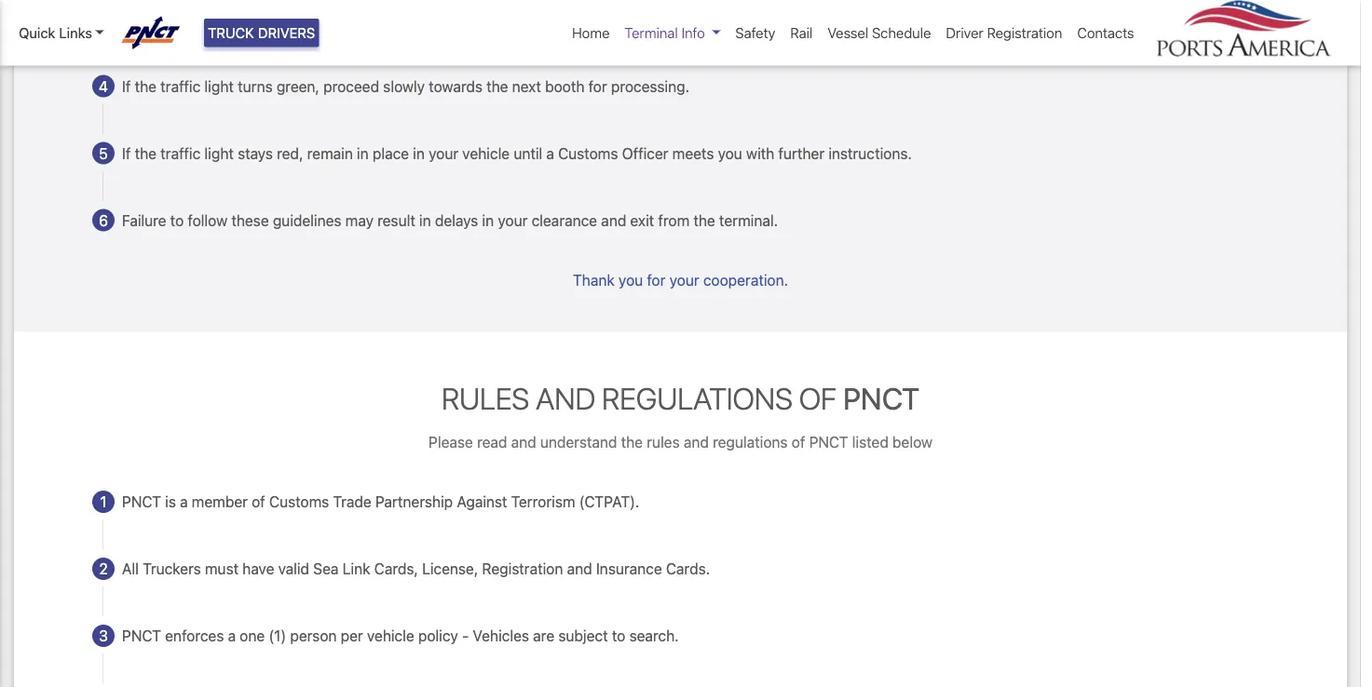 Task type: vqa. For each thing, say whether or not it's contained in the screenshot.
the topmost for
yes



Task type: locate. For each thing, give the bounding box(es) containing it.
thank
[[573, 271, 615, 289]]

traffic for if the traffic light stays red, remain in place in your vehicle until a customs officer meets you with further instructions.
[[161, 144, 201, 162]]

rail link
[[783, 15, 820, 51]]

1 horizontal spatial registration
[[987, 25, 1063, 41]]

1 vertical spatial a
[[180, 493, 188, 511]]

to left search.
[[612, 627, 626, 645]]

in left place
[[357, 144, 369, 162]]

truck drivers
[[208, 25, 315, 41]]

vehicle right the per
[[367, 627, 414, 645]]

a right until
[[546, 144, 554, 162]]

light for turns
[[205, 77, 234, 95]]

partnership
[[375, 493, 453, 511]]

registration right "driver" on the top of the page
[[987, 25, 1063, 41]]

if for if the traffic light turns green, proceed slowly towards the next booth for processing.
[[122, 77, 131, 95]]

rules and regulations of pnct
[[442, 381, 920, 416]]

registration down terrorism
[[482, 560, 563, 578]]

these
[[231, 211, 269, 229]]

1 horizontal spatial your
[[498, 211, 528, 229]]

link
[[343, 560, 370, 578]]

member
[[192, 493, 248, 511]]

2 horizontal spatial a
[[546, 144, 554, 162]]

0 horizontal spatial vehicle
[[367, 627, 414, 645]]

customs left trade
[[269, 493, 329, 511]]

0 vertical spatial a
[[546, 144, 554, 162]]

0 vertical spatial your
[[429, 144, 459, 162]]

regulations up please read and understand the rules and regulations of pnct listed below
[[602, 381, 793, 416]]

a right is
[[180, 493, 188, 511]]

one
[[240, 627, 265, 645]]

valid
[[278, 560, 309, 578]]

officer
[[622, 144, 669, 162]]

the right 4
[[135, 77, 157, 95]]

vessel schedule link
[[820, 15, 939, 51]]

next
[[512, 77, 541, 95]]

remain
[[307, 144, 353, 162]]

your for vehicle
[[429, 144, 459, 162]]

red,
[[277, 144, 303, 162]]

pnct right 3
[[122, 627, 161, 645]]

terminal.
[[719, 211, 778, 229]]

0 vertical spatial to
[[170, 211, 184, 229]]

and left insurance
[[567, 560, 592, 578]]

with
[[746, 144, 775, 162]]

if right "5"
[[122, 144, 131, 162]]

for down exit
[[647, 271, 666, 289]]

0 vertical spatial registration
[[987, 25, 1063, 41]]

until
[[514, 144, 543, 162]]

and left exit
[[601, 211, 626, 229]]

schedule
[[872, 25, 931, 41]]

-
[[462, 627, 469, 645]]

rail
[[790, 25, 813, 41]]

if right 4
[[122, 77, 131, 95]]

against
[[457, 493, 507, 511]]

1
[[100, 493, 107, 511]]

exit
[[630, 211, 654, 229]]

2 vertical spatial your
[[670, 271, 699, 289]]

your
[[429, 144, 459, 162], [498, 211, 528, 229], [670, 271, 699, 289]]

1 vertical spatial if
[[122, 144, 131, 162]]

1 vertical spatial regulations
[[713, 434, 788, 451]]

your left the clearance
[[498, 211, 528, 229]]

please read and understand the rules and regulations of pnct listed below
[[429, 434, 933, 451]]

home
[[572, 25, 610, 41]]

1 vertical spatial your
[[498, 211, 528, 229]]

light.
[[590, 10, 623, 28]]

wait
[[466, 10, 494, 28]]

drivers
[[258, 25, 315, 41]]

and
[[437, 10, 462, 28], [601, 211, 626, 229], [536, 381, 596, 416], [511, 434, 536, 451], [684, 434, 709, 451], [567, 560, 592, 578]]

license,
[[422, 560, 478, 578]]

1 light from the top
[[205, 77, 234, 95]]

light left stays
[[205, 144, 234, 162]]

1 horizontal spatial a
[[228, 627, 236, 645]]

in right delays
[[482, 211, 494, 229]]

1 vertical spatial you
[[619, 271, 643, 289]]

0 horizontal spatial your
[[429, 144, 459, 162]]

the left portal
[[368, 10, 390, 28]]

1 horizontal spatial for
[[589, 77, 607, 95]]

vehicle left until
[[462, 144, 510, 162]]

(ctpat).
[[579, 493, 640, 511]]

light
[[205, 77, 234, 95], [205, 144, 234, 162]]

1 vertical spatial registration
[[482, 560, 563, 578]]

0 vertical spatial vehicle
[[462, 144, 510, 162]]

customs left the officer
[[558, 144, 618, 162]]

5
[[99, 144, 108, 162]]

0 vertical spatial if
[[122, 77, 131, 95]]

sea
[[313, 560, 339, 578]]

0 vertical spatial you
[[718, 144, 742, 162]]

for right booth in the top of the page
[[589, 77, 607, 95]]

2 vertical spatial a
[[228, 627, 236, 645]]

failure to follow these guidelines may result in delays in your clearance and exit from the terminal.
[[122, 211, 778, 229]]

2 light from the top
[[205, 144, 234, 162]]

if the traffic light stays red, remain in place in your vehicle until a customs officer meets you with further instructions.
[[122, 144, 912, 162]]

2 if from the top
[[122, 144, 131, 162]]

2 vertical spatial traffic
[[161, 144, 201, 162]]

0 horizontal spatial a
[[180, 493, 188, 511]]

vehicle
[[462, 144, 510, 162], [367, 627, 414, 645]]

at
[[158, 10, 171, 28]]

a for pnct is a member of customs trade partnership against terrorism (ctpat).
[[180, 493, 188, 511]]

listed
[[852, 434, 889, 451]]

if for if the traffic light stays red, remain in place in your vehicle until a customs officer meets you with further instructions.
[[122, 144, 131, 162]]

2 horizontal spatial for
[[647, 271, 666, 289]]

you right thank
[[619, 271, 643, 289]]

meets
[[672, 144, 714, 162]]

traffic left light.
[[546, 10, 586, 28]]

result
[[377, 211, 415, 229]]

you left the with
[[718, 144, 742, 162]]

for
[[497, 10, 516, 28], [589, 77, 607, 95], [647, 271, 666, 289]]

and right rules
[[684, 434, 709, 451]]

cooperation.
[[703, 271, 788, 289]]

a left one
[[228, 627, 236, 645]]

1 vertical spatial vehicle
[[367, 627, 414, 645]]

pnct
[[843, 381, 920, 416], [809, 434, 848, 451], [122, 493, 161, 511], [122, 627, 161, 645]]

quick links link
[[19, 22, 104, 43]]

of
[[350, 10, 364, 28], [799, 381, 837, 416], [792, 434, 805, 451], [252, 493, 265, 511]]

search.
[[629, 627, 679, 645]]

quick links
[[19, 25, 92, 41]]

a
[[546, 144, 554, 162], [180, 493, 188, 511], [228, 627, 236, 645]]

terminal
[[625, 25, 678, 41]]

to left follow
[[170, 211, 184, 229]]

1 vertical spatial to
[[612, 627, 626, 645]]

0 vertical spatial customs
[[558, 144, 618, 162]]

in right result
[[419, 211, 431, 229]]

1 if from the top
[[122, 77, 131, 95]]

your down from
[[670, 271, 699, 289]]

for right wait
[[497, 10, 516, 28]]

clearance
[[532, 211, 597, 229]]

instructions.
[[829, 144, 912, 162]]

your for clearance
[[498, 211, 528, 229]]

1 vertical spatial traffic
[[161, 77, 201, 95]]

your right place
[[429, 144, 459, 162]]

traffic up follow
[[161, 144, 201, 162]]

please
[[429, 434, 473, 451]]

traffic down at at left
[[161, 77, 201, 95]]

1 vertical spatial light
[[205, 144, 234, 162]]

stop at the stoplight downstream of the portal and wait for the traffic light.
[[122, 10, 623, 28]]

0 horizontal spatial you
[[619, 271, 643, 289]]

0 vertical spatial light
[[205, 77, 234, 95]]

pnct enforces a one (1) person per vehicle policy - vehicles are subject to search.
[[122, 627, 679, 645]]

1 horizontal spatial you
[[718, 144, 742, 162]]

0 vertical spatial for
[[497, 10, 516, 28]]

0 horizontal spatial for
[[497, 10, 516, 28]]

all
[[122, 560, 139, 578]]

if
[[122, 77, 131, 95], [122, 144, 131, 162]]

understand
[[540, 434, 617, 451]]

customs
[[558, 144, 618, 162], [269, 493, 329, 511]]

regulations down rules and regulations of pnct
[[713, 434, 788, 451]]

0 horizontal spatial registration
[[482, 560, 563, 578]]

0 horizontal spatial customs
[[269, 493, 329, 511]]

1 horizontal spatial vehicle
[[462, 144, 510, 162]]

2 horizontal spatial your
[[670, 271, 699, 289]]

stays
[[238, 144, 273, 162]]

you
[[718, 144, 742, 162], [619, 271, 643, 289]]

vehicles
[[473, 627, 529, 645]]

driver registration
[[946, 25, 1063, 41]]

for inside stop at the stoplight downstream of the portal and wait for the traffic light. link
[[497, 10, 516, 28]]

light left turns
[[205, 77, 234, 95]]



Task type: describe. For each thing, give the bounding box(es) containing it.
light for stays
[[205, 144, 234, 162]]

read
[[477, 434, 507, 451]]

driver
[[946, 25, 984, 41]]

must
[[205, 560, 239, 578]]

driver registration link
[[939, 15, 1070, 51]]

the right from
[[694, 211, 715, 229]]

processing.
[[611, 77, 690, 95]]

have
[[242, 560, 274, 578]]

place
[[373, 144, 409, 162]]

quick
[[19, 25, 55, 41]]

portal
[[394, 10, 433, 28]]

towards
[[429, 77, 483, 95]]

0 vertical spatial traffic
[[546, 10, 586, 28]]

safety link
[[728, 15, 783, 51]]

pnct is a member of customs trade partnership against terrorism (ctpat).
[[122, 493, 640, 511]]

pnct left listed
[[809, 434, 848, 451]]

0 horizontal spatial to
[[170, 211, 184, 229]]

person
[[290, 627, 337, 645]]

stop at the stoplight downstream of the portal and wait for the traffic light. link
[[70, 0, 646, 53]]

the left the next
[[487, 77, 508, 95]]

contacts
[[1078, 25, 1134, 41]]

and up understand
[[536, 381, 596, 416]]

1 vertical spatial customs
[[269, 493, 329, 511]]

slowly
[[383, 77, 425, 95]]

the right wait
[[520, 10, 542, 28]]

thank you for your cooperation.
[[573, 271, 788, 289]]

is
[[165, 493, 176, 511]]

terminal info link
[[617, 15, 728, 51]]

downstream
[[263, 10, 347, 28]]

stoplight
[[200, 10, 259, 28]]

turns
[[238, 77, 273, 95]]

delays
[[435, 211, 478, 229]]

1 horizontal spatial customs
[[558, 144, 618, 162]]

home link
[[565, 15, 617, 51]]

6
[[99, 211, 108, 229]]

below
[[893, 434, 933, 451]]

4
[[99, 77, 108, 95]]

all truckers must have valid sea link cards, license, registration and insurance cards.
[[122, 560, 710, 578]]

traffic for if the traffic light turns green, proceed slowly towards the next booth for processing.
[[161, 77, 201, 95]]

rules
[[647, 434, 680, 451]]

0 vertical spatial regulations
[[602, 381, 793, 416]]

vessel schedule
[[828, 25, 931, 41]]

guidelines
[[273, 211, 342, 229]]

are
[[533, 627, 555, 645]]

rules
[[442, 381, 529, 416]]

enforces
[[165, 627, 224, 645]]

cards.
[[666, 560, 710, 578]]

truck
[[208, 25, 254, 41]]

truck drivers link
[[204, 19, 319, 47]]

(1)
[[269, 627, 286, 645]]

info
[[682, 25, 705, 41]]

contacts link
[[1070, 15, 1142, 51]]

policy
[[418, 627, 458, 645]]

and right read
[[511, 434, 536, 451]]

cards,
[[374, 560, 418, 578]]

trade
[[333, 493, 372, 511]]

green,
[[277, 77, 320, 95]]

insurance
[[596, 560, 662, 578]]

the right "5"
[[135, 144, 157, 162]]

pnct up listed
[[843, 381, 920, 416]]

stop
[[122, 10, 154, 28]]

truckers
[[143, 560, 201, 578]]

the right at at left
[[174, 10, 196, 28]]

in right place
[[413, 144, 425, 162]]

if the traffic light turns green, proceed slowly towards the next booth for processing.
[[122, 77, 690, 95]]

per
[[341, 627, 363, 645]]

links
[[59, 25, 92, 41]]

further
[[779, 144, 825, 162]]

proceed
[[323, 77, 379, 95]]

vessel
[[828, 25, 869, 41]]

1 horizontal spatial to
[[612, 627, 626, 645]]

terminal info
[[625, 25, 705, 41]]

follow
[[188, 211, 227, 229]]

may
[[345, 211, 374, 229]]

a for pnct enforces a one (1) person per vehicle policy - vehicles are subject to search.
[[228, 627, 236, 645]]

1 vertical spatial for
[[589, 77, 607, 95]]

the left rules
[[621, 434, 643, 451]]

terrorism
[[511, 493, 575, 511]]

subject
[[558, 627, 608, 645]]

and left wait
[[437, 10, 462, 28]]

2 vertical spatial for
[[647, 271, 666, 289]]

3
[[99, 627, 108, 645]]

failure
[[122, 211, 166, 229]]

pnct left is
[[122, 493, 161, 511]]

from
[[658, 211, 690, 229]]

safety
[[736, 25, 776, 41]]

2
[[99, 560, 108, 578]]



